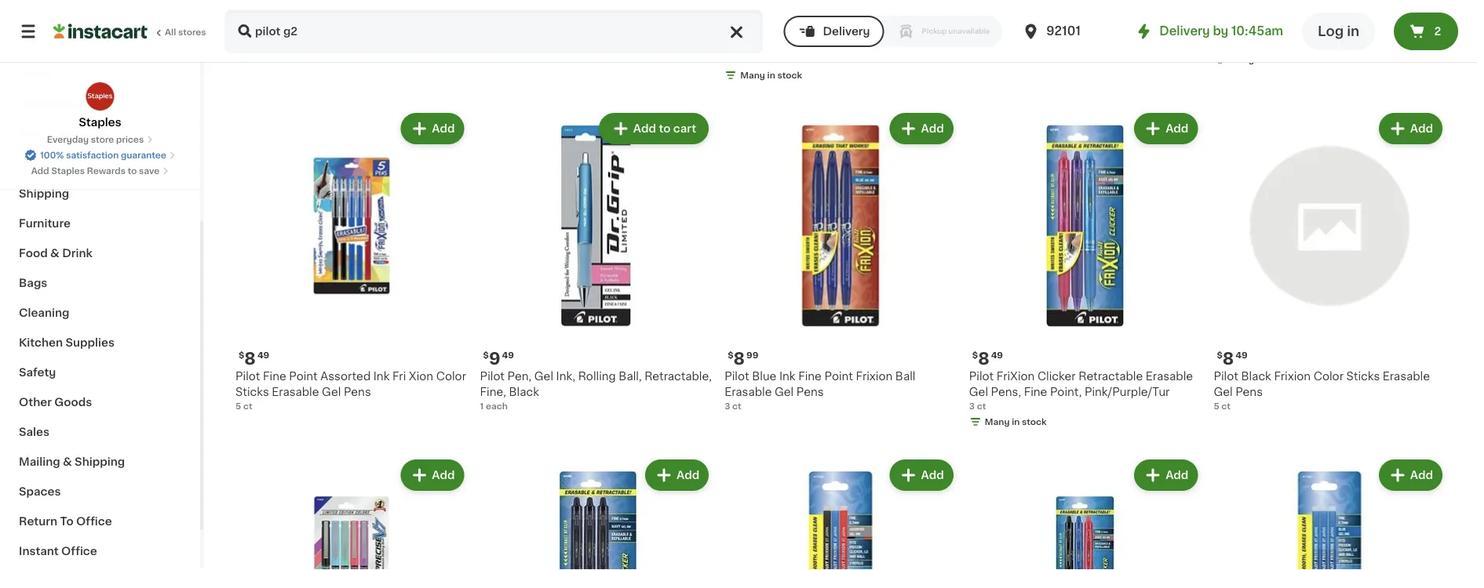 Task type: vqa. For each thing, say whether or not it's contained in the screenshot.
Ink inside pilot fine point g-2 design collection retractable rollerball pen - black ink - 5 pack 5 ct
yes



Task type: describe. For each thing, give the bounding box(es) containing it.
mailing & shipping
[[19, 457, 125, 468]]

fine inside the pilot gel ink pens, assorted colors, fine point 5 each
[[1410, 9, 1433, 20]]

10:45am
[[1232, 26, 1284, 37]]

staples link
[[79, 82, 121, 130]]

printer supplies
[[19, 99, 109, 110]]

erasable inside pilot blue ink fine point frixion ball erasable gel pens 3 ct
[[725, 387, 772, 398]]

blue for g2
[[263, 9, 287, 20]]

clicker
[[1038, 372, 1076, 383]]

erasable inside pilot black frixion color sticks erasable gel pens 5 ct
[[1383, 372, 1430, 383]]

add to cart
[[633, 124, 696, 135]]

return to office
[[19, 517, 112, 528]]

gel- inside pilot 77233 g2 extra fine tip blue ink gel- ink pen refill
[[686, 9, 710, 20]]

gel inside pilot frixion clicker retractable erasable gel pens, fine point, pink/purple/tur 3 ct
[[969, 387, 988, 398]]

extra
[[562, 9, 591, 20]]

stock for point
[[1267, 56, 1292, 65]]

instant
[[19, 546, 59, 557]]

pens inside pilot blue ink fine point frixion ball erasable gel pens 3 ct
[[797, 387, 824, 398]]

printer
[[19, 99, 57, 110]]

100% satisfaction guarantee
[[40, 151, 166, 160]]

return
[[19, 517, 57, 528]]

pens inside pilot assorted colors frixion ball erasable gel pens fine point 3 ct
[[991, 25, 1019, 36]]

school supplies link
[[9, 119, 191, 149]]

colors,
[[1368, 9, 1407, 20]]

rolling
[[578, 372, 616, 383]]

retractable,
[[645, 372, 712, 383]]

collection
[[875, 9, 932, 20]]

other goods
[[19, 397, 92, 408]]

100%
[[40, 151, 64, 160]]

pack
[[725, 41, 751, 52]]

$ for pilot black frixion color sticks erasable gel pens
[[1217, 352, 1223, 360]]

g2 for blue
[[290, 9, 306, 20]]

paper link
[[9, 60, 191, 89]]

fine,
[[480, 387, 506, 398]]

2 inside pilot fine point g-2 design collection retractable rollerball pen - black ink - 5 pack 5 ct
[[824, 9, 831, 20]]

$ 8 49 for pilot black frixion color sticks erasable gel pens
[[1217, 351, 1248, 367]]

shipping inside shipping link
[[19, 188, 69, 199]]

mailing
[[19, 457, 60, 468]]

gel inside pilot black frixion color sticks erasable gel pens 5 ct
[[1214, 387, 1233, 398]]

pilot for pilot blue g2 gel-ink bold point retractable pen ink refills 2 ct
[[236, 9, 260, 20]]

sales link
[[9, 418, 191, 447]]

food
[[19, 248, 48, 259]]

pilot fine point g-2 design collection retractable rollerball pen - black ink - 5 pack 5 ct
[[725, 9, 945, 65]]

3 for fine
[[969, 403, 975, 411]]

supplies for printer supplies
[[60, 99, 109, 110]]

frixion inside pilot assorted colors frixion ball erasable gel pens fine point 3 ct
[[1089, 9, 1125, 20]]

many for pilot gel ink pens, assorted colors, fine point
[[1230, 56, 1255, 65]]

all
[[165, 28, 176, 37]]

add inside button
[[633, 124, 656, 135]]

retractable for blue
[[236, 25, 300, 36]]

xion
[[409, 372, 433, 383]]

all stores
[[165, 28, 206, 37]]

ink inside pilot blue ink fine point frixion ball erasable gel pens 3 ct
[[780, 372, 796, 383]]

many in stock for retractable
[[740, 72, 802, 80]]

cleaning
[[19, 308, 69, 319]]

supplies for school supplies
[[61, 129, 110, 140]]

point inside the pilot gel ink pens, assorted colors, fine point 5 each
[[1214, 25, 1243, 36]]

pens, inside pilot frixion clicker retractable erasable gel pens, fine point, pink/purple/tur 3 ct
[[991, 387, 1021, 398]]

erasable inside 'pilot fine point assorted ink fri xion color sticks erasable gel pens 5 ct'
[[272, 387, 319, 398]]

in down frixion
[[1012, 418, 1020, 427]]

g-
[[810, 9, 824, 20]]

ct inside pilot blue ink fine point frixion ball erasable gel pens 3 ct
[[733, 403, 742, 411]]

point inside pilot assorted colors frixion ball erasable gel pens fine point 3 ct
[[1047, 25, 1076, 36]]

electronics
[[19, 159, 83, 170]]

77233
[[507, 9, 541, 20]]

pilot black frixion color sticks erasable gel pens 5 ct
[[1214, 372, 1430, 411]]

save
[[139, 167, 160, 175]]

tip
[[620, 9, 637, 20]]

ct inside 'pilot fine point assorted ink fri xion color sticks erasable gel pens 5 ct'
[[243, 403, 252, 411]]

frixion
[[997, 372, 1035, 383]]

pilot gel ink pens, assorted colors, fine point 5 each
[[1214, 9, 1433, 49]]

5 inside the pilot gel ink pens, assorted colors, fine point 5 each
[[1214, 40, 1220, 49]]

& for drink
[[50, 248, 59, 259]]

cleaning link
[[9, 298, 191, 328]]

100% satisfaction guarantee button
[[24, 146, 176, 162]]

0 vertical spatial office
[[76, 517, 112, 528]]

pilot for pilot gel ink pens, assorted colors, fine point 5 each
[[1214, 9, 1239, 20]]

ink inside 'pilot fine point assorted ink fri xion color sticks erasable gel pens 5 ct'
[[373, 372, 390, 383]]

8 for pilot fine point assorted ink fri xion color sticks erasable gel pens
[[244, 351, 256, 367]]

many for pilot fine point g-2 design collection retractable rollerball pen - black ink - 5 pack
[[740, 72, 765, 80]]

safety
[[19, 367, 56, 378]]

kitchen supplies
[[19, 338, 115, 349]]

electronics link
[[9, 149, 191, 179]]

point inside pilot fine point g-2 design collection retractable rollerball pen - black ink - 5 pack 5 ct
[[778, 9, 807, 20]]

0 vertical spatial staples
[[79, 117, 121, 128]]

assorted inside 'pilot fine point assorted ink fri xion color sticks erasable gel pens 5 ct'
[[321, 372, 371, 383]]

3 for pens
[[969, 40, 975, 49]]

rewards
[[87, 167, 126, 175]]

supplies for kitchen supplies
[[66, 338, 115, 349]]

product group containing 9
[[480, 110, 712, 413]]

log in
[[1318, 25, 1360, 38]]

black inside pilot black frixion color sticks erasable gel pens 5 ct
[[1241, 372, 1272, 383]]

instant office
[[19, 546, 97, 557]]

pilot blue ink fine point frixion ball erasable gel pens 3 ct
[[725, 372, 916, 411]]

2 inside pilot blue g2 gel-ink bold point retractable pen ink refills 2 ct
[[236, 40, 241, 49]]

gel inside pilot blue ink fine point frixion ball erasable gel pens 3 ct
[[775, 387, 794, 398]]

fine inside pilot fine point g-2 design collection retractable rollerball pen - black ink - 5 pack 5 ct
[[752, 9, 776, 20]]

safety link
[[9, 358, 191, 388]]

8 for pilot black frixion color sticks erasable gel pens
[[1223, 351, 1234, 367]]

pilot for pilot fine point g-2 design collection retractable rollerball pen - black ink - 5 pack 5 ct
[[725, 9, 749, 20]]

bags link
[[9, 268, 191, 298]]

sales
[[19, 427, 49, 438]]

school
[[19, 129, 58, 140]]

kitchen supplies link
[[9, 328, 191, 358]]

9
[[489, 351, 501, 367]]

pilot for pilot black frixion color sticks erasable gel pens 5 ct
[[1214, 372, 1239, 383]]

prices
[[116, 135, 144, 144]]

goods
[[54, 397, 92, 408]]

ball inside pilot assorted colors frixion ball erasable gel pens fine point 3 ct
[[1128, 9, 1148, 20]]

cart
[[673, 124, 696, 135]]

pen,
[[508, 372, 532, 383]]

$ for pilot frixion clicker retractable erasable gel pens, fine point, pink/purple/tur
[[972, 352, 978, 360]]

to
[[60, 517, 74, 528]]

log in button
[[1302, 13, 1375, 50]]

pilot 77233 g2 extra fine tip blue ink gel- ink pen refill button
[[480, 0, 712, 51]]

2 vertical spatial stock
[[1022, 418, 1047, 427]]

store
[[91, 135, 114, 144]]

pink/purple/tur
[[1085, 387, 1170, 398]]

ink inside pilot fine point g-2 design collection retractable rollerball pen - black ink - 5 pack 5 ct
[[911, 25, 927, 36]]

erasable inside pilot frixion clicker retractable erasable gel pens, fine point, pink/purple/tur 3 ct
[[1146, 372, 1193, 383]]

satisfaction
[[66, 151, 119, 160]]

delivery by 10:45am
[[1160, 26, 1284, 37]]

8 for pilot blue ink fine point frixion ball erasable gel pens
[[734, 351, 745, 367]]

point,
[[1050, 387, 1082, 398]]

pens inside pilot black frixion color sticks erasable gel pens 5 ct
[[1236, 387, 1263, 398]]

$ for pilot blue ink fine point frixion ball erasable gel pens
[[728, 352, 734, 360]]

point inside 'pilot fine point assorted ink fri xion color sticks erasable gel pens 5 ct'
[[289, 372, 318, 383]]

furniture
[[19, 218, 71, 229]]

ink inside the pilot gel ink pens, assorted colors, fine point 5 each
[[1263, 9, 1279, 20]]

$ 9 49
[[483, 351, 514, 367]]

2 - from the left
[[930, 25, 935, 36]]

gel inside pilot pen, gel ink, rolling ball, retractable, fine, black 1 each
[[534, 372, 553, 383]]

other
[[19, 397, 52, 408]]

all stores link
[[53, 9, 207, 53]]

pen inside pilot blue g2 gel-ink bold point retractable pen ink refills 2 ct
[[303, 25, 324, 36]]



Task type: locate. For each thing, give the bounding box(es) containing it.
pilot inside pilot black frixion color sticks erasable gel pens 5 ct
[[1214, 372, 1239, 383]]

2 horizontal spatial many in stock
[[1230, 56, 1292, 65]]

2 horizontal spatial many
[[1230, 56, 1255, 65]]

office right to
[[76, 517, 112, 528]]

ct inside pilot assorted colors frixion ball erasable gel pens fine point 3 ct
[[977, 40, 986, 49]]

sticks
[[1347, 372, 1380, 383], [236, 387, 269, 398]]

2 horizontal spatial retractable
[[1079, 372, 1143, 383]]

pens,
[[1282, 9, 1312, 20], [991, 387, 1021, 398]]

color inside pilot black frixion color sticks erasable gel pens 5 ct
[[1314, 372, 1344, 383]]

delivery inside button
[[823, 26, 870, 37]]

pilot for pilot 77233 g2 extra fine tip blue ink gel- ink pen refill
[[480, 9, 505, 20]]

rollerball
[[792, 25, 843, 36]]

in down the 10:45am
[[1257, 56, 1265, 65]]

blue for ink
[[752, 372, 777, 383]]

1 vertical spatial supplies
[[61, 129, 110, 140]]

1 vertical spatial black
[[1241, 372, 1272, 383]]

shipping link
[[9, 179, 191, 209]]

1 horizontal spatial pens,
[[1282, 9, 1312, 20]]

many in stock down the 10:45am
[[1230, 56, 1292, 65]]

pilot inside pilot pen, gel ink, rolling ball, retractable, fine, black 1 each
[[480, 372, 505, 383]]

2 vertical spatial many in stock
[[985, 418, 1047, 427]]

- down the design
[[870, 25, 875, 36]]

& inside food & drink link
[[50, 248, 59, 259]]

0 vertical spatial sticks
[[1347, 372, 1380, 383]]

8 for pilot frixion clicker retractable erasable gel pens, fine point, pink/purple/tur
[[978, 351, 990, 367]]

1 horizontal spatial black
[[878, 25, 908, 36]]

49 for pilot pen, gel ink, rolling ball, retractable, fine, black
[[502, 352, 514, 360]]

to inside button
[[659, 124, 671, 135]]

2 inside 2 button
[[1435, 26, 1442, 37]]

ct
[[243, 40, 252, 49], [977, 40, 986, 49], [733, 56, 742, 65], [243, 403, 252, 411], [733, 403, 742, 411], [977, 403, 986, 411], [1222, 403, 1231, 411]]

ball inside pilot blue ink fine point frixion ball erasable gel pens 3 ct
[[896, 372, 916, 383]]

gel- right the tip
[[686, 9, 710, 20]]

1 vertical spatial many in stock
[[740, 72, 802, 80]]

pen inside pilot 77233 g2 extra fine tip blue ink gel- ink pen refill
[[499, 25, 520, 36]]

1 horizontal spatial color
[[1314, 372, 1344, 383]]

printer supplies link
[[9, 89, 191, 119]]

g2 inside pilot 77233 g2 extra fine tip blue ink gel- ink pen refill
[[544, 9, 560, 20]]

everyday store prices link
[[47, 133, 153, 146]]

2 button
[[1394, 13, 1459, 50]]

each inside the pilot gel ink pens, assorted colors, fine point 5 each
[[1222, 40, 1244, 49]]

ball
[[1128, 9, 1148, 20], [896, 372, 916, 383]]

1 horizontal spatial sticks
[[1347, 372, 1380, 383]]

2 vertical spatial supplies
[[66, 338, 115, 349]]

1 horizontal spatial stock
[[1022, 418, 1047, 427]]

bags
[[19, 278, 47, 289]]

shipping inside mailing & shipping link
[[75, 457, 125, 468]]

paper
[[19, 69, 52, 80]]

1 horizontal spatial assorted
[[997, 9, 1047, 20]]

2 pen from the left
[[499, 25, 520, 36]]

3 inside pilot assorted colors frixion ball erasable gel pens fine point 3 ct
[[969, 40, 975, 49]]

1 horizontal spatial shipping
[[75, 457, 125, 468]]

0 horizontal spatial retractable
[[236, 25, 300, 36]]

0 vertical spatial many in stock
[[1230, 56, 1292, 65]]

each down delivery by 10:45am on the right top
[[1222, 40, 1244, 49]]

3 $ 8 49 from the left
[[1217, 351, 1248, 367]]

49 for pilot frixion clicker retractable erasable gel pens, fine point, pink/purple/tur
[[991, 352, 1003, 360]]

1 horizontal spatial many in stock
[[985, 418, 1047, 427]]

0 horizontal spatial shipping
[[19, 188, 69, 199]]

drink
[[62, 248, 92, 259]]

gel-
[[309, 9, 333, 20], [686, 9, 710, 20]]

2 horizontal spatial stock
[[1267, 56, 1292, 65]]

pens, down frixion
[[991, 387, 1021, 398]]

0 vertical spatial to
[[659, 124, 671, 135]]

many down frixion
[[985, 418, 1010, 427]]

$ for pilot pen, gel ink, rolling ball, retractable, fine, black
[[483, 352, 489, 360]]

assorted inside the pilot gel ink pens, assorted colors, fine point 5 each
[[1315, 9, 1365, 20]]

1 vertical spatial 2
[[1435, 26, 1442, 37]]

staples down 100%
[[51, 167, 85, 175]]

2 vertical spatial 2
[[236, 40, 241, 49]]

many
[[1230, 56, 1255, 65], [740, 72, 765, 80], [985, 418, 1010, 427]]

0 vertical spatial ball
[[1128, 9, 1148, 20]]

retractable
[[236, 25, 300, 36], [725, 25, 789, 36], [1079, 372, 1143, 383]]

3 pen from the left
[[846, 25, 867, 36]]

pilot 77233 g2 extra fine tip blue ink gel- ink pen refill
[[480, 9, 710, 36]]

0 horizontal spatial -
[[870, 25, 875, 36]]

0 vertical spatial shipping
[[19, 188, 69, 199]]

retractable right stores
[[236, 25, 300, 36]]

8
[[244, 351, 256, 367], [734, 351, 745, 367], [978, 351, 990, 367], [1223, 351, 1234, 367]]

1 vertical spatial to
[[128, 167, 137, 175]]

0 vertical spatial pens,
[[1282, 9, 1312, 20]]

stock down rollerball
[[778, 72, 802, 80]]

many in stock
[[1230, 56, 1292, 65], [740, 72, 802, 80], [985, 418, 1047, 427]]

pilot for pilot pen, gel ink, rolling ball, retractable, fine, black 1 each
[[480, 372, 505, 383]]

instant office link
[[9, 537, 191, 567]]

1 horizontal spatial each
[[1222, 40, 1244, 49]]

add staples rewards to save link
[[31, 165, 169, 177]]

guarantee
[[121, 151, 166, 160]]

2 horizontal spatial frixion
[[1274, 372, 1311, 383]]

0 horizontal spatial pen
[[303, 25, 324, 36]]

frixion inside pilot blue ink fine point frixion ball erasable gel pens 3 ct
[[856, 372, 893, 383]]

2 49 from the left
[[502, 352, 514, 360]]

pilot inside pilot 77233 g2 extra fine tip blue ink gel- ink pen refill
[[480, 9, 505, 20]]

0 horizontal spatial each
[[486, 403, 508, 411]]

49 for pilot fine point assorted ink fri xion color sticks erasable gel pens
[[257, 352, 269, 360]]

many in stock down the pack
[[740, 72, 802, 80]]

point
[[380, 9, 409, 20], [778, 9, 807, 20], [1047, 25, 1076, 36], [1214, 25, 1243, 36], [289, 372, 318, 383], [825, 372, 853, 383]]

4 49 from the left
[[1236, 352, 1248, 360]]

0 vertical spatial stock
[[1267, 56, 1292, 65]]

3 inside pilot blue ink fine point frixion ball erasable gel pens 3 ct
[[725, 403, 730, 411]]

1 vertical spatial pens,
[[991, 387, 1021, 398]]

color inside 'pilot fine point assorted ink fri xion color sticks erasable gel pens 5 ct'
[[436, 372, 466, 383]]

1 vertical spatial stock
[[778, 72, 802, 80]]

each inside pilot pen, gel ink, rolling ball, retractable, fine, black 1 each
[[486, 403, 508, 411]]

many in stock down frixion
[[985, 418, 1047, 427]]

blue
[[263, 9, 287, 20], [639, 9, 664, 20], [752, 372, 777, 383]]

retractable inside pilot fine point g-2 design collection retractable rollerball pen - black ink - 5 pack 5 ct
[[725, 25, 789, 36]]

2 horizontal spatial 2
[[1435, 26, 1442, 37]]

retractable up the pack
[[725, 25, 789, 36]]

stock down frixion
[[1022, 418, 1047, 427]]

1 horizontal spatial 2
[[824, 9, 831, 20]]

log
[[1318, 25, 1344, 38]]

gel inside 'pilot fine point assorted ink fri xion color sticks erasable gel pens 5 ct'
[[322, 387, 341, 398]]

many down the 10:45am
[[1230, 56, 1255, 65]]

0 horizontal spatial $ 8 49
[[239, 351, 269, 367]]

1 vertical spatial &
[[63, 457, 72, 468]]

sticks inside pilot black frixion color sticks erasable gel pens 5 ct
[[1347, 372, 1380, 383]]

ink,
[[556, 372, 575, 383]]

1 pen from the left
[[303, 25, 324, 36]]

retractable inside pilot frixion clicker retractable erasable gel pens, fine point, pink/purple/tur 3 ct
[[1079, 372, 1143, 383]]

pilot pen, gel ink, rolling ball, retractable, fine, black 1 each
[[480, 372, 712, 411]]

49 for pilot black frixion color sticks erasable gel pens
[[1236, 352, 1248, 360]]

49
[[257, 352, 269, 360], [502, 352, 514, 360], [991, 352, 1003, 360], [1236, 352, 1248, 360]]

0 horizontal spatial stock
[[778, 72, 802, 80]]

frixion inside pilot black frixion color sticks erasable gel pens 5 ct
[[1274, 372, 1311, 383]]

1 horizontal spatial retractable
[[725, 25, 789, 36]]

to left cart
[[659, 124, 671, 135]]

staples
[[79, 117, 121, 128], [51, 167, 85, 175]]

0 horizontal spatial many
[[740, 72, 765, 80]]

1 $ from the left
[[239, 352, 244, 360]]

0 horizontal spatial gel-
[[309, 9, 333, 20]]

None search field
[[225, 9, 763, 53]]

staples up 'everyday store prices' link
[[79, 117, 121, 128]]

gel inside the pilot gel ink pens, assorted colors, fine point 5 each
[[1241, 9, 1260, 20]]

by
[[1213, 26, 1229, 37]]

3 $ from the left
[[728, 352, 734, 360]]

black inside pilot pen, gel ink, rolling ball, retractable, fine, black 1 each
[[509, 387, 539, 398]]

product group
[[236, 110, 468, 413], [480, 110, 712, 413], [725, 110, 957, 413], [969, 110, 1201, 432], [1214, 110, 1446, 413], [236, 457, 468, 571], [480, 457, 712, 571], [725, 457, 957, 571], [969, 457, 1201, 571], [1214, 457, 1446, 571]]

0 horizontal spatial to
[[128, 167, 137, 175]]

0 vertical spatial each
[[1222, 40, 1244, 49]]

$ for pilot fine point assorted ink fri xion color sticks erasable gel pens
[[239, 352, 244, 360]]

2 $ from the left
[[483, 352, 489, 360]]

2 $ 8 49 from the left
[[972, 351, 1003, 367]]

fine inside pilot 77233 g2 extra fine tip blue ink gel- ink pen refill
[[593, 9, 617, 20]]

1 vertical spatial staples
[[51, 167, 85, 175]]

frixion
[[1089, 9, 1125, 20], [856, 372, 893, 383], [1274, 372, 1311, 383]]

return to office link
[[9, 507, 191, 537]]

each down fine,
[[486, 403, 508, 411]]

1 color from the left
[[436, 372, 466, 383]]

spaces link
[[9, 477, 191, 507]]

1 horizontal spatial pen
[[499, 25, 520, 36]]

assorted up 92101 in the top of the page
[[997, 9, 1047, 20]]

0 horizontal spatial ball
[[896, 372, 916, 383]]

2 horizontal spatial black
[[1241, 372, 1272, 383]]

pilot for pilot blue ink fine point frixion ball erasable gel pens 3 ct
[[725, 372, 749, 383]]

delivery left by at the top right of the page
[[1160, 26, 1210, 37]]

delivery for delivery by 10:45am
[[1160, 26, 1210, 37]]

1 g2 from the left
[[290, 9, 306, 20]]

fine inside pilot assorted colors frixion ball erasable gel pens fine point 3 ct
[[1021, 25, 1045, 36]]

0 horizontal spatial black
[[509, 387, 539, 398]]

g2 inside pilot blue g2 gel-ink bold point retractable pen ink refills 2 ct
[[290, 9, 306, 20]]

pens, inside the pilot gel ink pens, assorted colors, fine point 5 each
[[1282, 9, 1312, 20]]

1 horizontal spatial ball
[[1128, 9, 1148, 20]]

0 horizontal spatial assorted
[[321, 372, 371, 383]]

blue inside pilot 77233 g2 extra fine tip blue ink gel- ink pen refill
[[639, 9, 664, 20]]

instacart logo image
[[53, 22, 148, 41]]

pen down 77233
[[499, 25, 520, 36]]

2 horizontal spatial $ 8 49
[[1217, 351, 1248, 367]]

92101 button
[[1022, 9, 1116, 53]]

1 horizontal spatial -
[[930, 25, 935, 36]]

stock
[[1267, 56, 1292, 65], [778, 72, 802, 80], [1022, 418, 1047, 427]]

food & drink link
[[9, 239, 191, 268]]

$ inside $ 8 99
[[728, 352, 734, 360]]

2 horizontal spatial pen
[[846, 25, 867, 36]]

4 8 from the left
[[1223, 351, 1234, 367]]

pilot inside pilot blue ink fine point frixion ball erasable gel pens 3 ct
[[725, 372, 749, 383]]

many down the pack
[[740, 72, 765, 80]]

g2 up refill
[[544, 9, 560, 20]]

color
[[436, 372, 466, 383], [1314, 372, 1344, 383]]

point inside pilot blue ink fine point frixion ball erasable gel pens 3 ct
[[825, 372, 853, 383]]

1 49 from the left
[[257, 352, 269, 360]]

0 horizontal spatial blue
[[263, 9, 287, 20]]

1 vertical spatial shipping
[[75, 457, 125, 468]]

ct inside pilot blue g2 gel-ink bold point retractable pen ink refills 2 ct
[[243, 40, 252, 49]]

1 horizontal spatial g2
[[544, 9, 560, 20]]

gel
[[1241, 9, 1260, 20], [969, 25, 988, 36], [534, 372, 553, 383], [322, 387, 341, 398], [775, 387, 794, 398], [969, 387, 988, 398], [1214, 387, 1233, 398]]

1 horizontal spatial gel-
[[686, 9, 710, 20]]

1 horizontal spatial many
[[985, 418, 1010, 427]]

pilot inside the pilot gel ink pens, assorted colors, fine point 5 each
[[1214, 9, 1239, 20]]

-
[[870, 25, 875, 36], [930, 25, 935, 36]]

fri
[[392, 372, 406, 383]]

$ 8 49 for pilot frixion clicker retractable erasable gel pens, fine point, pink/purple/tur
[[972, 351, 1003, 367]]

retractable for fine
[[725, 25, 789, 36]]

pen down the design
[[846, 25, 867, 36]]

assorted inside pilot assorted colors frixion ball erasable gel pens fine point 3 ct
[[997, 9, 1047, 20]]

& right food
[[50, 248, 59, 259]]

0 horizontal spatial g2
[[290, 9, 306, 20]]

office down to
[[61, 546, 97, 557]]

0 horizontal spatial &
[[50, 248, 59, 259]]

- down collection
[[930, 25, 935, 36]]

0 horizontal spatial 2
[[236, 40, 241, 49]]

erasable inside pilot assorted colors frixion ball erasable gel pens fine point 3 ct
[[1151, 9, 1199, 20]]

1 vertical spatial office
[[61, 546, 97, 557]]

gel inside pilot assorted colors frixion ball erasable gel pens fine point 3 ct
[[969, 25, 988, 36]]

2 g2 from the left
[[544, 9, 560, 20]]

1 8 from the left
[[244, 351, 256, 367]]

ct inside pilot fine point g-2 design collection retractable rollerball pen - black ink - 5 pack 5 ct
[[733, 56, 742, 65]]

1 gel- from the left
[[309, 9, 333, 20]]

add to cart button
[[600, 115, 707, 143]]

& inside mailing & shipping link
[[63, 457, 72, 468]]

refills
[[346, 25, 380, 36]]

ink
[[333, 9, 349, 20], [667, 9, 683, 20], [1263, 9, 1279, 20], [327, 25, 343, 36], [480, 25, 496, 36], [911, 25, 927, 36], [373, 372, 390, 383], [780, 372, 796, 383]]

blue inside pilot blue g2 gel-ink bold point retractable pen ink refills 2 ct
[[263, 9, 287, 20]]

pens inside 'pilot fine point assorted ink fri xion color sticks erasable gel pens 5 ct'
[[344, 387, 371, 398]]

5 inside 'pilot fine point assorted ink fri xion color sticks erasable gel pens 5 ct'
[[236, 403, 241, 411]]

2 vertical spatial black
[[509, 387, 539, 398]]

in right log on the right top of the page
[[1347, 25, 1360, 38]]

in down pilot fine point g-2 design collection retractable rollerball pen - black ink - 5 pack 5 ct
[[767, 72, 775, 80]]

fine inside pilot frixion clicker retractable erasable gel pens, fine point, pink/purple/tur 3 ct
[[1024, 387, 1048, 398]]

school supplies
[[19, 129, 110, 140]]

1 horizontal spatial delivery
[[1160, 26, 1210, 37]]

Search field
[[226, 11, 762, 52]]

pilot for pilot fine point assorted ink fri xion color sticks erasable gel pens 5 ct
[[236, 372, 260, 383]]

3 8 from the left
[[978, 351, 990, 367]]

4 $ from the left
[[972, 352, 978, 360]]

delivery button
[[784, 16, 884, 47]]

bold
[[352, 9, 377, 20]]

3 inside pilot frixion clicker retractable erasable gel pens, fine point, pink/purple/tur 3 ct
[[969, 403, 975, 411]]

add button
[[402, 115, 463, 143], [891, 115, 952, 143], [1136, 115, 1197, 143], [1381, 115, 1441, 143], [402, 462, 463, 490], [647, 462, 707, 490], [891, 462, 952, 490], [1136, 462, 1197, 490], [1381, 462, 1441, 490]]

spaces
[[19, 487, 61, 498]]

retractable inside pilot blue g2 gel-ink bold point retractable pen ink refills 2 ct
[[236, 25, 300, 36]]

1 horizontal spatial blue
[[639, 9, 664, 20]]

delivery for delivery
[[823, 26, 870, 37]]

stock down the 10:45am
[[1267, 56, 1292, 65]]

pilot inside 'pilot fine point assorted ink fri xion color sticks erasable gel pens 5 ct'
[[236, 372, 260, 383]]

in inside log in button
[[1347, 25, 1360, 38]]

5 $ from the left
[[1217, 352, 1223, 360]]

0 horizontal spatial sticks
[[236, 387, 269, 398]]

2 color from the left
[[1314, 372, 1344, 383]]

g2 left bold
[[290, 9, 306, 20]]

other goods link
[[9, 388, 191, 418]]

stock for retractable
[[778, 72, 802, 80]]

office
[[76, 517, 112, 528], [61, 546, 97, 557]]

3 49 from the left
[[991, 352, 1003, 360]]

& right mailing
[[63, 457, 72, 468]]

shipping up furniture
[[19, 188, 69, 199]]

1 horizontal spatial to
[[659, 124, 671, 135]]

gel- left bold
[[309, 9, 333, 20]]

assorted up log in at the right top of page
[[1315, 9, 1365, 20]]

point inside pilot blue g2 gel-ink bold point retractable pen ink refills 2 ct
[[380, 9, 409, 20]]

pilot fine point assorted ink fri xion color sticks erasable gel pens 5 ct
[[236, 372, 466, 411]]

fine inside pilot blue ink fine point frixion ball erasable gel pens 3 ct
[[799, 372, 822, 383]]

pens
[[991, 25, 1019, 36], [344, 387, 371, 398], [797, 387, 824, 398], [1236, 387, 1263, 398]]

1 $ 8 49 from the left
[[239, 351, 269, 367]]

many in stock for point
[[1230, 56, 1292, 65]]

everyday
[[47, 135, 89, 144]]

stores
[[178, 28, 206, 37]]

$ 8 99
[[728, 351, 759, 367]]

1 horizontal spatial &
[[63, 457, 72, 468]]

0 horizontal spatial many in stock
[[740, 72, 802, 80]]

0 vertical spatial supplies
[[60, 99, 109, 110]]

pens, up the 10:45am
[[1282, 9, 1312, 20]]

assorted left fri
[[321, 372, 371, 383]]

49 inside '$ 9 49'
[[502, 352, 514, 360]]

2 vertical spatial many
[[985, 418, 1010, 427]]

to left "save"
[[128, 167, 137, 175]]

0 vertical spatial 2
[[824, 9, 831, 20]]

pen
[[303, 25, 324, 36], [499, 25, 520, 36], [846, 25, 867, 36]]

& for shipping
[[63, 457, 72, 468]]

g2 for 77233
[[544, 9, 560, 20]]

fine
[[593, 9, 617, 20], [752, 9, 776, 20], [1410, 9, 1433, 20], [1021, 25, 1045, 36], [263, 372, 286, 383], [799, 372, 822, 383], [1024, 387, 1048, 398]]

blue inside pilot blue ink fine point frixion ball erasable gel pens 3 ct
[[752, 372, 777, 383]]

design
[[833, 9, 872, 20]]

ball,
[[619, 372, 642, 383]]

service type group
[[784, 16, 1003, 47]]

colors
[[1050, 9, 1086, 20]]

3 for erasable
[[725, 403, 730, 411]]

pilot inside pilot frixion clicker retractable erasable gel pens, fine point, pink/purple/tur 3 ct
[[969, 372, 994, 383]]

1 vertical spatial ball
[[896, 372, 916, 383]]

1 - from the left
[[870, 25, 875, 36]]

food & drink
[[19, 248, 92, 259]]

$ inside '$ 9 49'
[[483, 352, 489, 360]]

fine inside 'pilot fine point assorted ink fri xion color sticks erasable gel pens 5 ct'
[[263, 372, 286, 383]]

2 gel- from the left
[[686, 9, 710, 20]]

0 horizontal spatial delivery
[[823, 26, 870, 37]]

ct inside pilot frixion clicker retractable erasable gel pens, fine point, pink/purple/tur 3 ct
[[977, 403, 986, 411]]

refill
[[523, 25, 551, 36]]

99
[[747, 352, 759, 360]]

black inside pilot fine point g-2 design collection retractable rollerball pen - black ink - 5 pack 5 ct
[[878, 25, 908, 36]]

pilot for pilot assorted colors frixion ball erasable gel pens fine point 3 ct
[[969, 9, 994, 20]]

retractable up pink/purple/tur
[[1079, 372, 1143, 383]]

2 8 from the left
[[734, 351, 745, 367]]

1 vertical spatial each
[[486, 403, 508, 411]]

2 horizontal spatial assorted
[[1315, 9, 1365, 20]]

pilot inside pilot assorted colors frixion ball erasable gel pens fine point 3 ct
[[969, 9, 994, 20]]

everyday store prices
[[47, 135, 144, 144]]

2 horizontal spatial blue
[[752, 372, 777, 383]]

erasable
[[1151, 9, 1199, 20], [1146, 372, 1193, 383], [1383, 372, 1430, 383], [272, 387, 319, 398], [725, 387, 772, 398]]

0 vertical spatial &
[[50, 248, 59, 259]]

0 horizontal spatial frixion
[[856, 372, 893, 383]]

ct inside pilot black frixion color sticks erasable gel pens 5 ct
[[1222, 403, 1231, 411]]

pen inside pilot fine point g-2 design collection retractable rollerball pen - black ink - 5 pack 5 ct
[[846, 25, 867, 36]]

gel- inside pilot blue g2 gel-ink bold point retractable pen ink refills 2 ct
[[309, 9, 333, 20]]

pilot inside pilot blue g2 gel-ink bold point retractable pen ink refills 2 ct
[[236, 9, 260, 20]]

0 vertical spatial many
[[1230, 56, 1255, 65]]

sticks inside 'pilot fine point assorted ink fri xion color sticks erasable gel pens 5 ct'
[[236, 387, 269, 398]]

pilot for pilot frixion clicker retractable erasable gel pens, fine point, pink/purple/tur 3 ct
[[969, 372, 994, 383]]

1 vertical spatial many
[[740, 72, 765, 80]]

delivery by 10:45am link
[[1135, 22, 1284, 41]]

pilot assorted colors frixion ball erasable gel pens fine point 3 ct
[[969, 9, 1199, 49]]

pilot blue g2 gel-ink bold point retractable pen ink refills 2 ct
[[236, 9, 409, 49]]

pen left refills
[[303, 25, 324, 36]]

mailing & shipping link
[[9, 447, 191, 477]]

$ 8 49 for pilot fine point assorted ink fri xion color sticks erasable gel pens
[[239, 351, 269, 367]]

1 vertical spatial sticks
[[236, 387, 269, 398]]

$
[[239, 352, 244, 360], [483, 352, 489, 360], [728, 352, 734, 360], [972, 352, 978, 360], [1217, 352, 1223, 360]]

delivery down the design
[[823, 26, 870, 37]]

1 horizontal spatial $ 8 49
[[972, 351, 1003, 367]]

0 horizontal spatial color
[[436, 372, 466, 383]]

pilot inside pilot fine point g-2 design collection retractable rollerball pen - black ink - 5 pack 5 ct
[[725, 9, 749, 20]]

shipping down sales link
[[75, 457, 125, 468]]

1 horizontal spatial frixion
[[1089, 9, 1125, 20]]

5 inside pilot black frixion color sticks erasable gel pens 5 ct
[[1214, 403, 1220, 411]]

0 vertical spatial black
[[878, 25, 908, 36]]

0 horizontal spatial pens,
[[991, 387, 1021, 398]]

staples logo image
[[85, 82, 115, 111]]



